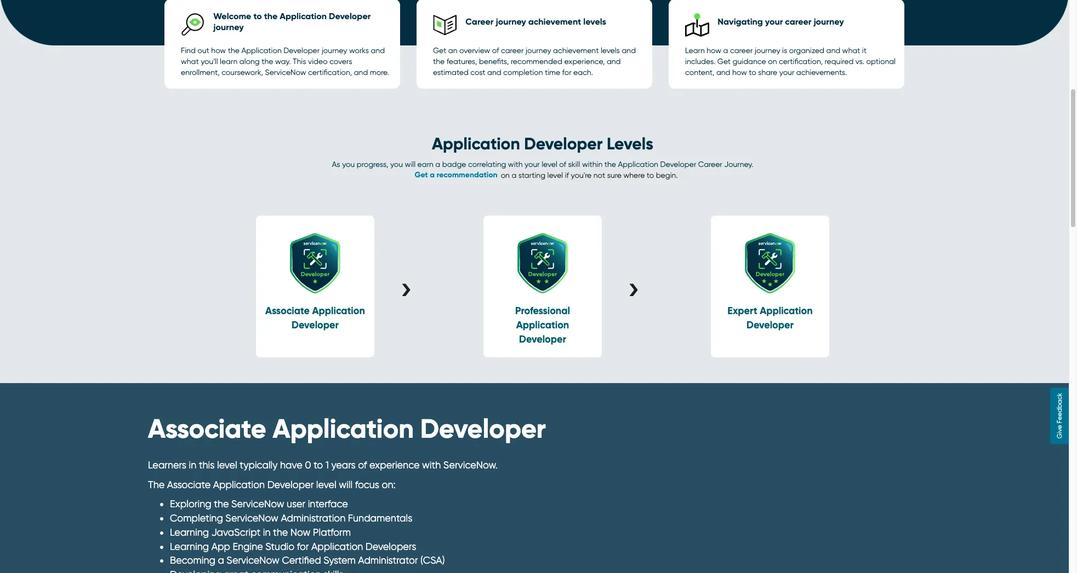 Task type: locate. For each thing, give the bounding box(es) containing it.
the up sure
[[604, 160, 616, 169]]

1 vertical spatial on
[[501, 171, 510, 180]]

application inside welcome to the application developer journey
[[280, 11, 327, 22]]

for
[[562, 68, 571, 77], [297, 541, 309, 553]]

learning
[[170, 527, 209, 539], [170, 541, 209, 553]]

you'll
[[201, 57, 218, 66]]

1 horizontal spatial for
[[562, 68, 571, 77]]

typically
[[240, 460, 278, 471]]

a inside exploring the servicenow user interface completing servicenow administration fundamentals learning javascript in the now platform learning app engine studio for application developers becoming a servicenow certified system administrator (csa)
[[218, 555, 224, 567]]

to down guidance
[[749, 68, 756, 77]]

cost
[[470, 68, 485, 77]]

as
[[332, 160, 340, 169]]

journey
[[496, 17, 526, 27], [814, 17, 844, 27], [213, 22, 244, 32], [322, 46, 347, 55], [526, 46, 551, 55], [755, 46, 780, 55]]

achievement
[[528, 17, 581, 27], [553, 46, 599, 55]]

career
[[466, 17, 494, 27], [698, 160, 722, 169]]

of left skill at the top of the page
[[559, 160, 566, 169]]

on
[[768, 57, 777, 66], [501, 171, 510, 180]]

app
[[211, 541, 230, 553]]

career left journey. at the right top of page
[[698, 160, 722, 169]]

will left earn
[[405, 160, 415, 169]]

with right experience
[[422, 460, 441, 471]]

how down guidance
[[732, 68, 747, 77]]

1 vertical spatial will
[[339, 479, 353, 491]]

a down earn
[[430, 171, 435, 180]]

certification, inside "learn how a career journey is organized and what it includes. get guidance on certification, required vs. optional content, and how to share your achievements."
[[779, 57, 823, 66]]

1 horizontal spatial career
[[698, 160, 722, 169]]

the up the studio
[[273, 527, 288, 539]]

expert application developer image
[[737, 228, 803, 294]]

what left it on the right of the page
[[842, 46, 860, 55]]

application inside exploring the servicenow user interface completing servicenow administration fundamentals learning javascript in the now platform learning app engine studio for application developers becoming a servicenow certified system administrator (csa)
[[311, 541, 363, 553]]

career
[[785, 17, 811, 27], [501, 46, 524, 55], [730, 46, 753, 55]]

find
[[181, 46, 196, 55]]

to
[[253, 11, 262, 22], [749, 68, 756, 77], [647, 171, 654, 180], [314, 460, 323, 471]]

javascript
[[211, 527, 260, 539]]

0 horizontal spatial get
[[415, 171, 428, 180]]

journey inside find out how the application developer journey works and what you'll learn along the way. this video covers enrollment, coursework, servicenow certification, and more.
[[322, 46, 347, 55]]

0 vertical spatial certification,
[[779, 57, 823, 66]]

1 vertical spatial certification,
[[308, 68, 352, 77]]

welcome to the application developer journey
[[213, 11, 371, 32]]

what down find
[[181, 57, 199, 66]]

0 horizontal spatial on
[[501, 171, 510, 180]]

1 vertical spatial associate
[[148, 414, 266, 446]]

2 horizontal spatial of
[[559, 160, 566, 169]]

you right as
[[342, 160, 355, 169]]

1 vertical spatial of
[[559, 160, 566, 169]]

0 horizontal spatial career
[[501, 46, 524, 55]]

0 vertical spatial of
[[492, 46, 499, 55]]

certification, inside find out how the application developer journey works and what you'll learn along the way. this video covers enrollment, coursework, servicenow certification, and more.
[[308, 68, 352, 77]]

1 horizontal spatial on
[[768, 57, 777, 66]]

learn how a career journey is organized and what it includes. get guidance on certification, required vs. optional content, and how to share your achievements.
[[685, 46, 896, 77]]

1 vertical spatial get
[[717, 57, 731, 66]]

on up share
[[768, 57, 777, 66]]

get right includes.
[[717, 57, 731, 66]]

0 horizontal spatial in
[[189, 460, 196, 471]]

level
[[542, 160, 557, 169], [547, 171, 563, 180], [217, 460, 237, 471], [316, 479, 336, 491]]

0 vertical spatial levels
[[583, 17, 606, 27]]

get down earn
[[415, 171, 428, 180]]

as you progress, you will earn a badge correlating with your level of skill within the application developer career journey. get a recommendation on a starting level if you're not sure where to begin.
[[332, 160, 753, 180]]

developer inside professional application developer
[[519, 334, 566, 346]]

1 vertical spatial career
[[698, 160, 722, 169]]

developer
[[329, 11, 371, 22], [284, 46, 320, 55], [524, 134, 603, 154], [660, 160, 696, 169], [292, 320, 339, 332], [747, 320, 794, 332], [519, 334, 566, 346], [420, 414, 546, 446], [267, 479, 314, 491]]

navigating
[[718, 17, 763, 27]]

0 horizontal spatial for
[[297, 541, 309, 553]]

with
[[508, 160, 523, 169], [422, 460, 441, 471]]

career up overview
[[466, 17, 494, 27]]

career inside "learn how a career journey is organized and what it includes. get guidance on certification, required vs. optional content, and how to share your achievements."
[[730, 46, 753, 55]]

0 vertical spatial what
[[842, 46, 860, 55]]

application inside the expert application developer
[[760, 305, 813, 318]]

learning down completing
[[170, 527, 209, 539]]

of right years
[[358, 460, 367, 471]]

1 vertical spatial what
[[181, 57, 199, 66]]

journey left is at the right of the page
[[755, 46, 780, 55]]

will inside "as you progress, you will earn a badge correlating with your level of skill within the application developer career journey. get a recommendation on a starting level if you're not sure where to begin."
[[405, 160, 415, 169]]

2 vertical spatial associate
[[167, 479, 211, 491]]

1
[[325, 460, 329, 471]]

1 horizontal spatial career
[[730, 46, 753, 55]]

administrator
[[358, 555, 418, 567]]

benefits,
[[479, 57, 509, 66]]

the up estimated at the left
[[433, 57, 445, 66]]

1 horizontal spatial what
[[842, 46, 860, 55]]

will
[[405, 160, 415, 169], [339, 479, 353, 491]]

to right the welcome
[[253, 11, 262, 22]]

begin.
[[656, 171, 678, 180]]

servicenow up javascript
[[225, 513, 278, 525]]

on inside "learn how a career journey is organized and what it includes. get guidance on certification, required vs. optional content, and how to share your achievements."
[[768, 57, 777, 66]]

the right the welcome
[[264, 11, 277, 22]]

0 horizontal spatial with
[[422, 460, 441, 471]]

journey down the welcome
[[213, 22, 244, 32]]

will down years
[[339, 479, 353, 491]]

0 horizontal spatial what
[[181, 57, 199, 66]]

1 horizontal spatial certification,
[[779, 57, 823, 66]]

0 vertical spatial on
[[768, 57, 777, 66]]

to left 1
[[314, 460, 323, 471]]

1 horizontal spatial get
[[433, 46, 446, 55]]

certification, down covers
[[308, 68, 352, 77]]

1 horizontal spatial will
[[405, 160, 415, 169]]

1 vertical spatial learning
[[170, 541, 209, 553]]

in left the this
[[189, 460, 196, 471]]

0 vertical spatial get
[[433, 46, 446, 55]]

journey inside "learn how a career journey is organized and what it includes. get guidance on certification, required vs. optional content, and how to share your achievements."
[[755, 46, 780, 55]]

your right share
[[779, 68, 794, 77]]

1 vertical spatial in
[[263, 527, 270, 539]]

0 vertical spatial for
[[562, 68, 571, 77]]

certification, down organized
[[779, 57, 823, 66]]

the up 'learn'
[[228, 46, 239, 55]]

of up benefits,
[[492, 46, 499, 55]]

associate
[[265, 305, 310, 318], [148, 414, 266, 446], [167, 479, 211, 491]]

career up benefits,
[[501, 46, 524, 55]]

covers
[[329, 57, 352, 66]]

levels
[[583, 17, 606, 27], [601, 46, 620, 55]]

1 horizontal spatial of
[[492, 46, 499, 55]]

journey up recommended
[[526, 46, 551, 55]]

is
[[782, 46, 787, 55]]

and
[[371, 46, 385, 55], [622, 46, 636, 55], [826, 46, 840, 55], [607, 57, 621, 66], [354, 68, 368, 77], [487, 68, 501, 77], [716, 68, 730, 77]]

0 vertical spatial career
[[466, 17, 494, 27]]

application
[[280, 11, 327, 22], [241, 46, 282, 55], [432, 134, 520, 154], [618, 160, 658, 169], [312, 305, 365, 318], [760, 305, 813, 318], [516, 320, 569, 332], [273, 414, 414, 446], [213, 479, 265, 491], [311, 541, 363, 553]]

experience
[[369, 460, 420, 471]]

0 horizontal spatial you
[[342, 160, 355, 169]]

career journey achievement levels
[[466, 17, 606, 27]]

application inside "as you progress, you will earn a badge correlating with your level of skill within the application developer career journey. get a recommendation on a starting level if you're not sure where to begin."
[[618, 160, 658, 169]]

get
[[433, 46, 446, 55], [717, 57, 731, 66], [415, 171, 428, 180]]

an
[[448, 46, 457, 55]]

1 vertical spatial achievement
[[553, 46, 599, 55]]

achievement up experience,
[[553, 46, 599, 55]]

of
[[492, 46, 499, 55], [559, 160, 566, 169], [358, 460, 367, 471]]

you're
[[571, 171, 592, 180]]

studio
[[265, 541, 294, 553]]

your
[[765, 17, 783, 27], [779, 68, 794, 77], [525, 160, 540, 169]]

learn about journey image
[[181, 13, 205, 37]]

level left if
[[547, 171, 563, 180]]

0 vertical spatial learning
[[170, 527, 209, 539]]

the inside "as you progress, you will earn a badge correlating with your level of skill within the application developer career journey. get a recommendation on a starting level if you're not sure where to begin."
[[604, 160, 616, 169]]

for inside exploring the servicenow user interface completing servicenow administration fundamentals learning javascript in the now platform learning app engine studio for application developers becoming a servicenow certified system administrator (csa)
[[297, 541, 309, 553]]

sure
[[607, 171, 622, 180]]

you right progress,
[[390, 160, 403, 169]]

get inside "learn how a career journey is organized and what it includes. get guidance on certification, required vs. optional content, and how to share your achievements."
[[717, 57, 731, 66]]

1 vertical spatial levels
[[601, 46, 620, 55]]

1 vertical spatial your
[[779, 68, 794, 77]]

where
[[623, 171, 645, 180]]

2 vertical spatial your
[[525, 160, 540, 169]]

your inside "learn how a career journey is organized and what it includes. get guidance on certification, required vs. optional content, and how to share your achievements."
[[779, 68, 794, 77]]

you
[[342, 160, 355, 169], [390, 160, 403, 169]]

professional application developer image
[[510, 228, 576, 294]]

servicenow inside find out how the application developer journey works and what you'll learn along the way. this video covers enrollment, coursework, servicenow certification, and more.
[[265, 68, 306, 77]]

1 horizontal spatial with
[[508, 160, 523, 169]]

servicenow down the way.
[[265, 68, 306, 77]]

badge
[[442, 160, 466, 169]]

with up the starting
[[508, 160, 523, 169]]

if
[[565, 171, 569, 180]]

along
[[239, 57, 260, 66]]

level right the this
[[217, 460, 237, 471]]

certification,
[[779, 57, 823, 66], [308, 68, 352, 77]]

to inside "as you progress, you will earn a badge correlating with your level of skill within the application developer career journey. get a recommendation on a starting level if you're not sure where to begin."
[[647, 171, 654, 180]]

fundamentals
[[348, 513, 412, 525]]

for right time
[[562, 68, 571, 77]]

1 horizontal spatial you
[[390, 160, 403, 169]]

0 vertical spatial will
[[405, 160, 415, 169]]

user
[[287, 499, 305, 511]]

to right where
[[647, 171, 654, 180]]

a inside "learn how a career journey is organized and what it includes. get guidance on certification, required vs. optional content, and how to share your achievements."
[[723, 46, 728, 55]]

your up the starting
[[525, 160, 540, 169]]

overview
[[459, 46, 490, 55]]

what inside find out how the application developer journey works and what you'll learn along the way. this video covers enrollment, coursework, servicenow certification, and more.
[[181, 57, 199, 66]]

journey up covers
[[322, 46, 347, 55]]

2 vertical spatial of
[[358, 460, 367, 471]]

career inside get an overview of career journey achievement levels and the features, benefits, recommended experience, and estimated cost and completion time for each.
[[501, 46, 524, 55]]

how up the you'll
[[211, 46, 226, 55]]

a down app at the left of the page
[[218, 555, 224, 567]]

find out how the application developer journey works and what you'll learn along the way. this video covers enrollment, coursework, servicenow certification, and more.
[[181, 46, 389, 77]]

not
[[593, 171, 605, 180]]

journey inside welcome to the application developer journey
[[213, 22, 244, 32]]

0 horizontal spatial career
[[466, 17, 494, 27]]

career up guidance
[[730, 46, 753, 55]]

1 vertical spatial with
[[422, 460, 441, 471]]

the
[[264, 11, 277, 22], [228, 46, 239, 55], [262, 57, 273, 66], [433, 57, 445, 66], [604, 160, 616, 169], [214, 499, 229, 511], [273, 527, 288, 539]]

2 vertical spatial get
[[415, 171, 428, 180]]

professional application developer
[[515, 305, 570, 346]]

achievement up recommended
[[528, 17, 581, 27]]

level down 1
[[316, 479, 336, 491]]

level up the starting
[[542, 160, 557, 169]]

on down correlating
[[501, 171, 510, 180]]

0 horizontal spatial will
[[339, 479, 353, 491]]

1 horizontal spatial in
[[263, 527, 270, 539]]

learning up becoming
[[170, 541, 209, 553]]

to inside welcome to the application developer journey
[[253, 11, 262, 22]]

career up organized
[[785, 17, 811, 27]]

1 horizontal spatial how
[[707, 46, 721, 55]]

includes.
[[685, 57, 715, 66]]

1 vertical spatial for
[[297, 541, 309, 553]]

0 horizontal spatial certification,
[[308, 68, 352, 77]]

0 vertical spatial associate
[[265, 305, 310, 318]]

the up completing
[[214, 499, 229, 511]]

how up includes.
[[707, 46, 721, 55]]

2 horizontal spatial get
[[717, 57, 731, 66]]

what
[[842, 46, 860, 55], [181, 57, 199, 66]]

0 horizontal spatial how
[[211, 46, 226, 55]]

for up the certified
[[297, 541, 309, 553]]

years
[[331, 460, 356, 471]]

in up the studio
[[263, 527, 270, 539]]

your up is at the right of the page
[[765, 17, 783, 27]]

0
[[305, 460, 311, 471]]

0 vertical spatial with
[[508, 160, 523, 169]]

journey up organized
[[814, 17, 844, 27]]

get left an
[[433, 46, 446, 55]]

have
[[280, 460, 302, 471]]

a right learn
[[723, 46, 728, 55]]



Task type: describe. For each thing, give the bounding box(es) containing it.
way.
[[275, 57, 291, 66]]

0 vertical spatial in
[[189, 460, 196, 471]]

this
[[199, 460, 215, 471]]

developer inside "as you progress, you will earn a badge correlating with your level of skill within the application developer career journey. get a recommendation on a starting level if you're not sure where to begin."
[[660, 160, 696, 169]]

it
[[862, 46, 867, 55]]

get an overview of career journey achievement levels and the features, benefits, recommended experience, and estimated cost and completion time for each.
[[433, 46, 636, 77]]

becoming
[[170, 555, 215, 567]]

associate application developer image
[[282, 228, 348, 294]]

skill
[[568, 160, 580, 169]]

vs.
[[856, 57, 864, 66]]

interface
[[308, 499, 348, 511]]

application inside associate application developer
[[312, 305, 365, 318]]

application developer levels
[[432, 134, 653, 154]]

1 you from the left
[[342, 160, 355, 169]]

engine
[[233, 541, 263, 553]]

starting
[[518, 171, 545, 180]]

navigating your career journey
[[718, 17, 844, 27]]

the associate application developer level will focus on:
[[148, 479, 398, 491]]

1 learning from the top
[[170, 527, 209, 539]]

0 vertical spatial associate application developer
[[265, 305, 365, 332]]

more.
[[370, 68, 389, 77]]

servicenow down the associate application developer level will focus on:
[[231, 499, 284, 511]]

organized
[[789, 46, 824, 55]]

levels
[[607, 134, 653, 154]]

works
[[349, 46, 369, 55]]

this
[[293, 57, 306, 66]]

of inside get an overview of career journey achievement levels and the features, benefits, recommended experience, and estimated cost and completion time for each.
[[492, 46, 499, 55]]

learners in this level typically have 0 to 1 years of experience with servicenow.
[[148, 460, 503, 471]]

developer inside find out how the application developer journey works and what you'll learn along the way. this video covers enrollment, coursework, servicenow certification, and more.
[[284, 46, 320, 55]]

for inside get an overview of career journey achievement levels and the features, benefits, recommended experience, and estimated cost and completion time for each.
[[562, 68, 571, 77]]

on inside "as you progress, you will earn a badge correlating with your level of skill within the application developer career journey. get a recommendation on a starting level if you're not sure where to begin."
[[501, 171, 510, 180]]

administration
[[281, 513, 345, 525]]

developer inside the expert application developer
[[747, 320, 794, 332]]

enrollment,
[[181, 68, 220, 77]]

the left the way.
[[262, 57, 273, 66]]

of inside "as you progress, you will earn a badge correlating with your level of skill within the application developer career journey. get a recommendation on a starting level if you're not sure where to begin."
[[559, 160, 566, 169]]

(csa)
[[420, 555, 445, 567]]

out
[[197, 46, 209, 55]]

recommendation
[[437, 171, 497, 180]]

journey up benefits,
[[496, 17, 526, 27]]

journey overview image
[[433, 13, 457, 37]]

progress,
[[357, 160, 388, 169]]

welcome
[[213, 11, 251, 22]]

levels inside get an overview of career journey achievement levels and the features, benefits, recommended experience, and estimated cost and completion time for each.
[[601, 46, 620, 55]]

now
[[290, 527, 310, 539]]

journey.
[[724, 160, 753, 169]]

how inside find out how the application developer journey works and what you'll learn along the way. this video covers enrollment, coursework, servicenow certification, and more.
[[211, 46, 226, 55]]

get inside "as you progress, you will earn a badge correlating with your level of skill within the application developer career journey. get a recommendation on a starting level if you're not sure where to begin."
[[415, 171, 428, 180]]

recommended
[[511, 57, 562, 66]]

a left the starting
[[512, 171, 517, 180]]

estimated
[[433, 68, 469, 77]]

correlating
[[468, 160, 506, 169]]

servicenow down engine
[[227, 555, 280, 567]]

your inside "as you progress, you will earn a badge correlating with your level of skill within the application developer career journey. get a recommendation on a starting level if you're not sure where to begin."
[[525, 160, 540, 169]]

required
[[825, 57, 854, 66]]

platform
[[313, 527, 351, 539]]

application inside find out how the application developer journey works and what you'll learn along the way. this video covers enrollment, coursework, servicenow certification, and more.
[[241, 46, 282, 55]]

guidance
[[733, 57, 766, 66]]

get a recommendation button
[[407, 170, 501, 185]]

each.
[[573, 68, 593, 77]]

1 vertical spatial associate application developer
[[148, 414, 546, 446]]

career inside "as you progress, you will earn a badge correlating with your level of skill within the application developer career journey. get a recommendation on a starting level if you're not sure where to begin."
[[698, 160, 722, 169]]

to inside "learn how a career journey is organized and what it includes. get guidance on certification, required vs. optional content, and how to share your achievements."
[[749, 68, 756, 77]]

optional
[[866, 57, 896, 66]]

get inside get an overview of career journey achievement levels and the features, benefits, recommended experience, and estimated cost and completion time for each.
[[433, 46, 446, 55]]

achievements.
[[796, 68, 847, 77]]

features,
[[447, 57, 477, 66]]

associate inside associate application developer
[[265, 305, 310, 318]]

within
[[582, 160, 603, 169]]

2 horizontal spatial how
[[732, 68, 747, 77]]

experience,
[[564, 57, 605, 66]]

the
[[148, 479, 165, 491]]

0 vertical spatial your
[[765, 17, 783, 27]]

2 horizontal spatial career
[[785, 17, 811, 27]]

the inside get an overview of career journey achievement levels and the features, benefits, recommended experience, and estimated cost and completion time for each.
[[433, 57, 445, 66]]

the inside welcome to the application developer journey
[[264, 11, 277, 22]]

2 learning from the top
[[170, 541, 209, 553]]

journey inside get an overview of career journey achievement levels and the features, benefits, recommended experience, and estimated cost and completion time for each.
[[526, 46, 551, 55]]

how to use journey image
[[685, 13, 709, 37]]

completion
[[503, 68, 543, 77]]

expert
[[728, 305, 757, 318]]

0 vertical spatial achievement
[[528, 17, 581, 27]]

expert application developer
[[728, 305, 813, 332]]

exploring
[[170, 499, 211, 511]]

what inside "learn how a career journey is organized and what it includes. get guidance on certification, required vs. optional content, and how to share your achievements."
[[842, 46, 860, 55]]

professional
[[515, 305, 570, 318]]

completing
[[170, 513, 223, 525]]

focus
[[355, 479, 379, 491]]

servicenow.
[[443, 460, 498, 471]]

system
[[324, 555, 356, 567]]

exploring the servicenow user interface completing servicenow administration fundamentals learning javascript in the now platform learning app engine studio for application developers becoming a servicenow certified system administrator (csa)
[[170, 499, 447, 567]]

share
[[758, 68, 777, 77]]

developers
[[366, 541, 416, 553]]

earn
[[417, 160, 433, 169]]

certified
[[282, 555, 321, 567]]

video
[[308, 57, 328, 66]]

achievement inside get an overview of career journey achievement levels and the features, benefits, recommended experience, and estimated cost and completion time for each.
[[553, 46, 599, 55]]

in inside exploring the servicenow user interface completing servicenow administration fundamentals learning javascript in the now platform learning app engine studio for application developers becoming a servicenow certified system administrator (csa)
[[263, 527, 270, 539]]

learn
[[220, 57, 237, 66]]

0 horizontal spatial of
[[358, 460, 367, 471]]

coursework,
[[222, 68, 263, 77]]

a right earn
[[435, 160, 440, 169]]

content,
[[685, 68, 714, 77]]

developer inside welcome to the application developer journey
[[329, 11, 371, 22]]

learners
[[148, 460, 186, 471]]

2 you from the left
[[390, 160, 403, 169]]

learn
[[685, 46, 705, 55]]

on:
[[382, 479, 396, 491]]

application inside professional application developer
[[516, 320, 569, 332]]

time
[[545, 68, 560, 77]]

with inside "as you progress, you will earn a badge correlating with your level of skill within the application developer career journey. get a recommendation on a starting level if you're not sure where to begin."
[[508, 160, 523, 169]]



Task type: vqa. For each thing, say whether or not it's contained in the screenshot.
Bases
no



